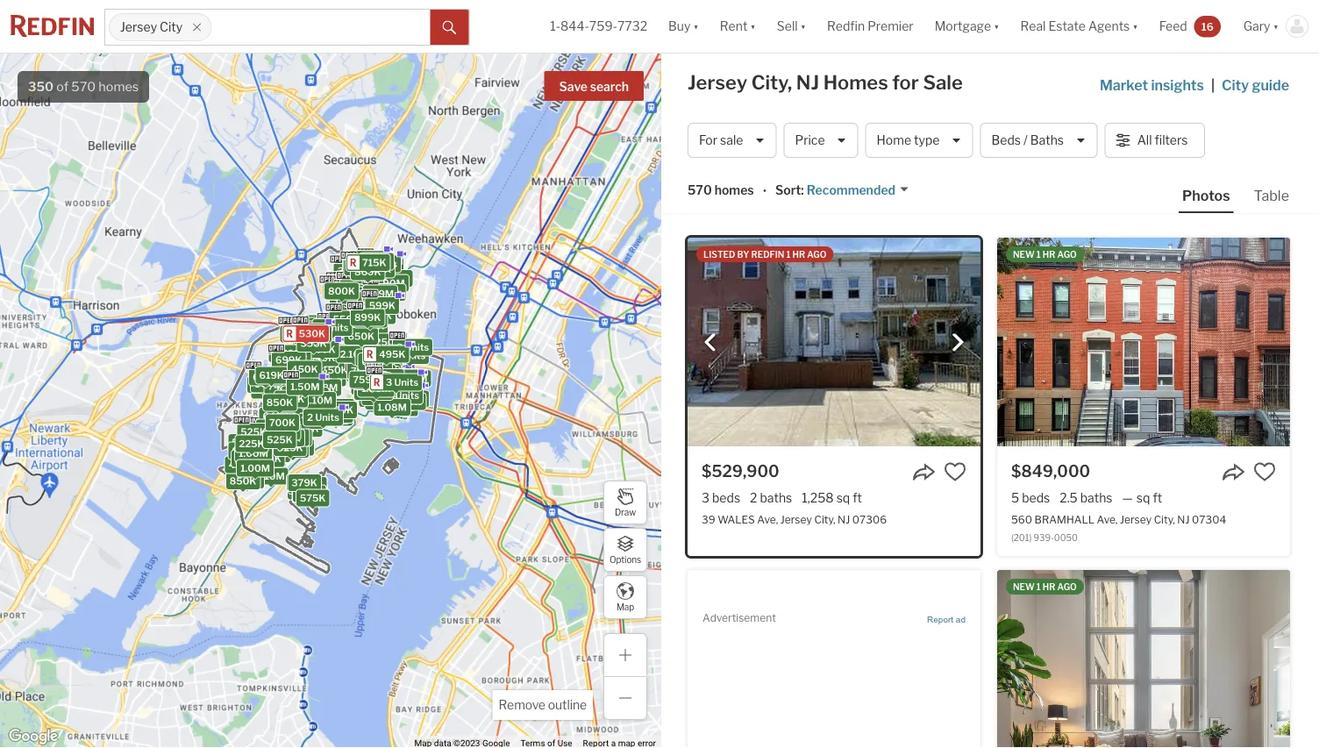 Task type: locate. For each thing, give the bounding box(es) containing it.
2 ave, from the left
[[1097, 513, 1118, 526]]

1 horizontal spatial 350k
[[359, 355, 386, 367]]

1 for photo of 50 dey st unit 440, jersey city, nj 07306
[[1037, 582, 1042, 592]]

favorite button image
[[944, 461, 967, 484], [1254, 461, 1277, 484]]

850k down 444k
[[366, 276, 393, 287]]

city left remove jersey city image at top left
[[160, 20, 183, 35]]

575k up 459k
[[380, 371, 406, 383]]

jersey
[[120, 20, 157, 35], [688, 71, 748, 94], [781, 513, 812, 526], [1121, 513, 1152, 526]]

0 vertical spatial homes
[[99, 79, 139, 94]]

for sale button
[[688, 123, 777, 158]]

city, inside 560 bramhall ave, jersey city, nj 07304 (201) 939-0050
[[1155, 513, 1176, 526]]

gary ▾
[[1244, 19, 1280, 34]]

2 ▾ from the left
[[751, 19, 756, 34]]

all filters
[[1138, 133, 1189, 148]]

950k up 2.08m
[[360, 357, 387, 368]]

rent ▾ button
[[720, 0, 756, 53]]

homes left •
[[715, 183, 754, 198]]

sq right 1,258
[[837, 491, 851, 505]]

2.00m
[[378, 397, 409, 408]]

city guide link
[[1223, 75, 1294, 96]]

649k
[[263, 411, 289, 422], [284, 442, 311, 453]]

baths for $529,900
[[760, 491, 793, 505]]

989k
[[293, 383, 320, 394]]

submit search image
[[443, 21, 457, 35]]

sell ▾
[[777, 19, 807, 34]]

0 vertical spatial 975k
[[284, 329, 310, 340]]

649k down 805k
[[284, 442, 311, 453]]

▾ right gary
[[1274, 19, 1280, 34]]

844-
[[561, 19, 590, 34]]

0 horizontal spatial baths
[[760, 491, 793, 505]]

1,258 sq ft
[[802, 491, 863, 505]]

0 vertical spatial 729k
[[348, 357, 374, 368]]

city, for 39
[[815, 513, 836, 526]]

baths right 2.5
[[1081, 491, 1113, 505]]

495k
[[379, 349, 406, 360]]

1 beds from the left
[[713, 491, 741, 505]]

825k up 415k
[[268, 428, 294, 439]]

market insights | city guide
[[1100, 76, 1290, 93]]

1 horizontal spatial 485k
[[366, 378, 392, 390]]

2 beds from the left
[[1023, 491, 1051, 505]]

table
[[1255, 187, 1290, 204]]

599k
[[369, 300, 396, 312], [264, 429, 290, 441], [244, 446, 270, 457]]

475k
[[262, 376, 288, 388], [263, 377, 289, 388]]

0 horizontal spatial 1.35m
[[307, 380, 335, 391]]

2 horizontal spatial 850k
[[366, 276, 393, 287]]

search
[[590, 79, 629, 94]]

869k
[[355, 266, 381, 278]]

7732
[[618, 19, 648, 34]]

3 ▾ from the left
[[801, 19, 807, 34]]

1 vertical spatial 1.35m
[[307, 380, 335, 391]]

1 vertical spatial 350k
[[275, 409, 302, 420]]

969k
[[278, 394, 305, 405]]

2 vertical spatial 850k
[[230, 476, 257, 487]]

ave, down 2.5 baths
[[1097, 513, 1118, 526]]

buy ▾
[[669, 19, 699, 34]]

0 vertical spatial 599k
[[369, 300, 396, 312]]

2 vertical spatial 1.30m
[[355, 381, 384, 392]]

nj down 1,258 sq ft
[[838, 513, 851, 526]]

1 horizontal spatial city
[[1223, 76, 1250, 93]]

850k
[[366, 276, 393, 287], [267, 397, 293, 409], [230, 476, 257, 487]]

google image
[[4, 726, 62, 749]]

▾ inside "dropdown button"
[[1133, 19, 1139, 34]]

options button
[[604, 528, 648, 572]]

599k up 415k
[[264, 429, 290, 441]]

ago for photo of 50 dey st unit 440, jersey city, nj 07306
[[1058, 582, 1078, 592]]

1 ▾ from the left
[[694, 19, 699, 34]]

07306
[[853, 513, 887, 526]]

529k
[[232, 437, 258, 449]]

949k down 1.19m
[[357, 314, 384, 325]]

1 ft from the left
[[853, 491, 863, 505]]

1 vertical spatial city
[[1223, 76, 1250, 93]]

nj inside 560 bramhall ave, jersey city, nj 07304 (201) 939-0050
[[1178, 513, 1190, 526]]

660k down 535k
[[274, 433, 301, 444]]

1 vertical spatial homes
[[715, 183, 754, 198]]

1 vertical spatial 600k
[[279, 432, 306, 444]]

835k
[[294, 487, 321, 498]]

550k down 559k
[[255, 453, 281, 465]]

699k down the 969k
[[274, 406, 301, 417]]

report ad
[[928, 615, 966, 624]]

options
[[610, 555, 642, 565]]

1.40m up the 14 units at left
[[391, 375, 420, 386]]

639k down 2.75m
[[365, 384, 391, 395]]

beds right 5
[[1023, 491, 1051, 505]]

0 horizontal spatial favorite button checkbox
[[944, 461, 967, 484]]

444k
[[365, 264, 392, 275]]

estate
[[1049, 19, 1086, 34]]

city, down — sq ft
[[1155, 513, 1176, 526]]

0 vertical spatial new 1 hr ago
[[1014, 249, 1078, 260]]

nj for 39 wales ave, jersey city, nj 07306
[[838, 513, 851, 526]]

city, down sell
[[752, 71, 793, 94]]

filters
[[1155, 133, 1189, 148]]

beds up wales
[[713, 491, 741, 505]]

2.10m up 588k
[[340, 349, 369, 360]]

sell
[[777, 19, 798, 34]]

▾ right mortgage
[[994, 19, 1000, 34]]

570 down for
[[688, 183, 712, 198]]

ave, down 2 baths
[[758, 513, 779, 526]]

1 vertical spatial 1.00m
[[241, 463, 270, 474]]

6 ▾ from the left
[[1274, 19, 1280, 34]]

2 horizontal spatial 525k
[[364, 366, 390, 377]]

city,
[[752, 71, 793, 94], [815, 513, 836, 526], [1155, 513, 1176, 526]]

0 vertical spatial 850k
[[366, 276, 393, 287]]

remove jersey city image
[[192, 22, 202, 32]]

3 units
[[365, 259, 397, 270], [338, 265, 370, 277], [316, 322, 349, 333], [397, 342, 429, 353], [272, 348, 305, 360], [276, 357, 308, 368], [347, 359, 379, 371], [386, 377, 419, 389], [386, 391, 419, 403]]

1 vertical spatial 225k
[[239, 438, 265, 450]]

695k
[[349, 281, 376, 292]]

sq right — at the bottom right of page
[[1137, 491, 1151, 505]]

1 baths from the left
[[760, 491, 793, 505]]

1.30m
[[341, 294, 370, 305], [368, 367, 398, 378], [355, 381, 384, 392]]

649k up 805k
[[263, 411, 289, 422]]

850k down 299k
[[230, 476, 257, 487]]

479k down 399k
[[293, 423, 319, 434]]

949k down 355k
[[309, 352, 335, 364]]

1.15m up 1.28m
[[294, 358, 321, 369]]

2.08m
[[357, 376, 388, 387]]

ft up the '07306'
[[853, 491, 863, 505]]

560 bramhall ave, jersey city, nj 07304 (201) 939-0050
[[1012, 513, 1227, 543]]

225k
[[303, 329, 328, 340], [239, 438, 265, 450]]

0 vertical spatial 570
[[71, 79, 96, 94]]

jersey down — sq ft
[[1121, 513, 1152, 526]]

699k down 710k
[[299, 403, 326, 414]]

459k
[[378, 389, 405, 400]]

sell ▾ button
[[777, 0, 807, 53]]

0 horizontal spatial 325k
[[277, 442, 303, 454]]

0 vertical spatial 825k
[[309, 376, 335, 387]]

935k
[[323, 412, 349, 423]]

favorite button checkbox
[[944, 461, 967, 484], [1254, 461, 1277, 484]]

1.25m down 285k
[[289, 379, 317, 390]]

350
[[28, 79, 54, 94]]

1 horizontal spatial 589k
[[281, 348, 308, 359]]

710k
[[302, 391, 326, 403]]

1.40m up 1.69m
[[361, 351, 390, 363]]

1.39m
[[283, 399, 312, 410]]

1 horizontal spatial baths
[[1081, 491, 1113, 505]]

575k
[[380, 371, 406, 383], [275, 410, 301, 421], [300, 493, 326, 504]]

350k up 2.75m
[[359, 355, 386, 367]]

0 horizontal spatial 825k
[[268, 428, 294, 439]]

0 vertical spatial 1.60m
[[367, 358, 397, 369]]

ft right — at the bottom right of page
[[1154, 491, 1163, 505]]

1 horizontal spatial sq
[[1137, 491, 1151, 505]]

0 vertical spatial new
[[1014, 249, 1035, 260]]

1 horizontal spatial 550k
[[333, 314, 360, 325]]

1.15m up the 14 units at left
[[398, 372, 425, 384]]

photo of 39 wales ave, jersey city, nj 07306 image
[[688, 238, 981, 447]]

579k up 415k
[[282, 432, 308, 444]]

1 new 1 hr ago from the top
[[1014, 249, 1078, 260]]

outline
[[548, 698, 587, 713]]

0 horizontal spatial 1.25m
[[289, 379, 317, 390]]

2 horizontal spatial nj
[[1178, 513, 1190, 526]]

825k down 560k
[[309, 376, 335, 387]]

280k
[[359, 303, 385, 314]]

homes right of
[[99, 79, 139, 94]]

0 horizontal spatial favorite button image
[[944, 461, 967, 484]]

1.19m
[[367, 288, 394, 300]]

homes
[[824, 71, 889, 94]]

remove
[[499, 698, 546, 713]]

639k up the 969k
[[279, 379, 306, 390]]

579k down 979k
[[280, 360, 306, 371]]

900k
[[350, 355, 377, 366], [254, 379, 282, 390]]

1 vertical spatial 599k
[[264, 429, 290, 441]]

▾ for buy ▾
[[694, 19, 699, 34]]

4.00m
[[357, 360, 388, 372], [358, 386, 390, 398], [285, 389, 317, 401], [285, 390, 316, 401]]

550k down 1.06m
[[333, 314, 360, 325]]

2 baths from the left
[[1081, 491, 1113, 505]]

825k
[[309, 376, 335, 387], [268, 428, 294, 439]]

1 sq from the left
[[837, 491, 851, 505]]

city, down 1,258
[[815, 513, 836, 526]]

39 wales ave, jersey city, nj 07306
[[702, 513, 887, 526]]

ave, inside 560 bramhall ave, jersey city, nj 07304 (201) 939-0050
[[1097, 513, 1118, 526]]

1 vertical spatial 900k
[[254, 379, 282, 390]]

1.08m
[[356, 314, 385, 325], [309, 382, 338, 393], [378, 402, 407, 413]]

570
[[71, 79, 96, 94], [688, 183, 712, 198]]

1 favorite button checkbox from the left
[[944, 461, 967, 484]]

1 vertical spatial 850k
[[267, 397, 293, 409]]

0 vertical spatial 1.35m
[[361, 362, 390, 373]]

▾ for sell ▾
[[801, 19, 807, 34]]

/
[[1024, 133, 1028, 148]]

hr
[[793, 249, 806, 260], [1043, 249, 1056, 260], [1043, 582, 1056, 592]]

1.06m
[[342, 290, 371, 302]]

sale
[[924, 71, 963, 94]]

575k down the 969k
[[275, 410, 301, 421]]

bramhall
[[1035, 513, 1095, 526]]

next button image
[[950, 334, 967, 352]]

1 horizontal spatial 1.15m
[[398, 372, 425, 384]]

0 vertical spatial 550k
[[333, 314, 360, 325]]

1 horizontal spatial beds
[[1023, 491, 1051, 505]]

399k
[[296, 403, 322, 414]]

589k down 559k
[[244, 454, 271, 466]]

1 vertical spatial 975k
[[349, 354, 375, 366]]

2 new from the top
[[1014, 582, 1035, 592]]

0 horizontal spatial 729k
[[286, 391, 312, 403]]

485k
[[298, 324, 325, 336], [366, 378, 392, 390]]

photos button
[[1179, 186, 1251, 213]]

0 vertical spatial 500k
[[274, 372, 301, 384]]

949k
[[343, 299, 370, 310], [356, 305, 382, 317], [357, 314, 384, 325], [309, 352, 335, 364]]

nj left homes
[[797, 71, 820, 94]]

0 vertical spatial 600k
[[350, 368, 377, 379]]

570 right of
[[71, 79, 96, 94]]

2 favorite button checkbox from the left
[[1254, 461, 1277, 484]]

1 new from the top
[[1014, 249, 1035, 260]]

1 horizontal spatial 250k
[[375, 337, 402, 348]]

nj left 07304
[[1178, 513, 1190, 526]]

900k up 2.75m
[[350, 355, 377, 366]]

1 favorite button image from the left
[[944, 461, 967, 484]]

1 horizontal spatial ave,
[[1097, 513, 1118, 526]]

1.40m up 459k
[[389, 372, 418, 384]]

1 horizontal spatial 570
[[688, 183, 712, 198]]

2 favorite button image from the left
[[1254, 461, 1277, 484]]

beds for $849,000
[[1023, 491, 1051, 505]]

1 vertical spatial 250k
[[279, 373, 306, 385]]

0 horizontal spatial 900k
[[254, 379, 282, 390]]

1 horizontal spatial 225k
[[303, 329, 328, 340]]

450k
[[291, 364, 318, 375]]

390k
[[324, 402, 351, 413]]

None search field
[[212, 10, 430, 45]]

480k up 989k
[[291, 367, 318, 378]]

1 ave, from the left
[[758, 513, 779, 526]]

0 vertical spatial city
[[160, 20, 183, 35]]

▾ right sell
[[801, 19, 807, 34]]

3
[[365, 259, 371, 270], [338, 265, 344, 277], [316, 322, 323, 333], [397, 342, 403, 353], [272, 348, 279, 360], [276, 357, 282, 368], [347, 359, 353, 371], [386, 377, 392, 389], [386, 391, 392, 403], [702, 491, 710, 505]]

1,258
[[802, 491, 834, 505]]

1 for photo of 560 bramhall ave, jersey city, nj 07304
[[1037, 249, 1042, 260]]

5 ▾ from the left
[[1133, 19, 1139, 34]]

420k
[[325, 323, 351, 334]]

1.35m up the 676k
[[307, 380, 335, 391]]

1 horizontal spatial nj
[[838, 513, 851, 526]]

0 vertical spatial 350k
[[359, 355, 386, 367]]

0 horizontal spatial ave,
[[758, 513, 779, 526]]

city right "|"
[[1223, 76, 1250, 93]]

350k down the 969k
[[275, 409, 302, 420]]

2 ft from the left
[[1154, 491, 1163, 505]]

home type button
[[866, 123, 974, 158]]

1 vertical spatial 1.15m
[[398, 372, 425, 384]]

325k down 280k
[[342, 322, 368, 334]]

real estate agents ▾ link
[[1021, 0, 1139, 53]]

ave, for bramhall
[[1097, 513, 1118, 526]]

ago
[[808, 249, 827, 260], [1058, 249, 1078, 260], [1058, 582, 1078, 592]]

1.25m down 760k
[[364, 279, 392, 290]]

wales
[[718, 513, 755, 526]]

650k
[[348, 331, 375, 342], [362, 356, 389, 368], [321, 364, 348, 376], [283, 392, 310, 404], [363, 393, 390, 405], [388, 403, 415, 414], [327, 405, 354, 416], [232, 445, 259, 457], [234, 475, 261, 486], [296, 489, 323, 500]]

0 horizontal spatial 350k
[[275, 409, 302, 420]]

0 horizontal spatial 479k
[[237, 456, 263, 467]]

870k
[[287, 377, 314, 388]]

▾ right the rent
[[751, 19, 756, 34]]

759k
[[353, 374, 379, 386]]

479k down 529k
[[237, 456, 263, 467]]

new for photo of 50 dey st unit 440, jersey city, nj 07306
[[1014, 582, 1035, 592]]

525k
[[364, 366, 390, 377], [241, 427, 267, 438], [267, 434, 293, 446]]

2 new 1 hr ago from the top
[[1014, 582, 1078, 592]]

remove outline
[[499, 698, 587, 713]]

▾ right the agents
[[1133, 19, 1139, 34]]

325k down 805k
[[277, 442, 303, 454]]

baths up 39 wales ave, jersey city, nj 07306
[[760, 491, 793, 505]]

real estate agents ▾
[[1021, 19, 1139, 34]]

1 horizontal spatial 729k
[[348, 357, 374, 368]]

0 horizontal spatial 589k
[[244, 454, 271, 466]]

1 vertical spatial new
[[1014, 582, 1035, 592]]

0 horizontal spatial beds
[[713, 491, 741, 505]]

1.04m
[[398, 343, 427, 354]]

1 horizontal spatial 1.35m
[[361, 362, 390, 373]]

1 horizontal spatial 660k
[[358, 308, 385, 319]]

2.10m down 1.05m
[[349, 298, 378, 309]]

660k down 1.19m
[[358, 308, 385, 319]]

0 vertical spatial 325k
[[342, 322, 368, 334]]

805k
[[270, 426, 297, 438]]

599k down 1.19m
[[369, 300, 396, 312]]

0 horizontal spatial 660k
[[274, 433, 301, 444]]

850k down the 349k
[[267, 397, 293, 409]]

2.5
[[1060, 491, 1078, 505]]

950k down 1.06m
[[355, 305, 381, 316]]

589k up 450k
[[281, 348, 308, 359]]

1.25m
[[364, 279, 392, 290], [289, 379, 317, 390]]

1.35m up 2.08m
[[361, 362, 390, 373]]

1 vertical spatial 1.08m
[[309, 382, 338, 393]]

▾ right buy
[[694, 19, 699, 34]]

575k down 379k
[[300, 493, 326, 504]]

900k up the 969k
[[254, 379, 282, 390]]

1.10m
[[337, 321, 365, 332], [307, 353, 334, 365], [356, 364, 383, 375], [373, 372, 401, 383], [315, 373, 343, 384], [400, 373, 428, 384], [305, 395, 333, 406], [257, 471, 285, 482]]

1 horizontal spatial homes
[[715, 183, 754, 198]]

1.28m
[[294, 369, 323, 381]]

home type
[[877, 133, 940, 148]]

599k down 789k
[[244, 446, 270, 457]]

2 sq from the left
[[1137, 491, 1151, 505]]

4 ▾ from the left
[[994, 19, 1000, 34]]

2 horizontal spatial city,
[[1155, 513, 1176, 526]]

769k
[[294, 321, 320, 332]]



Task type: vqa. For each thing, say whether or not it's contained in the screenshot.
number
no



Task type: describe. For each thing, give the bounding box(es) containing it.
375k
[[297, 489, 323, 500]]

redfin premier
[[828, 19, 914, 34]]

price
[[796, 133, 825, 148]]

|
[[1212, 76, 1215, 93]]

ago for photo of 560 bramhall ave, jersey city, nj 07304
[[1058, 249, 1078, 260]]

699k up 619k
[[276, 355, 302, 366]]

$529,900
[[702, 462, 780, 481]]

favorite button checkbox for $529,900
[[944, 461, 967, 484]]

0 vertical spatial 2.10m
[[349, 298, 378, 309]]

sq for 1,258
[[837, 491, 851, 505]]

favorite button image for $529,900
[[944, 461, 967, 484]]

▾ for rent ▾
[[751, 19, 756, 34]]

299k
[[235, 453, 261, 465]]

favorite button image for $849,000
[[1254, 461, 1277, 484]]

photos
[[1183, 187, 1231, 204]]

1-844-759-7732
[[550, 19, 648, 34]]

819k
[[355, 266, 380, 278]]

save
[[560, 79, 588, 94]]

880k
[[295, 385, 322, 397]]

0 horizontal spatial 639k
[[279, 379, 306, 390]]

1 horizontal spatial 639k
[[365, 384, 391, 395]]

625k
[[253, 372, 279, 383]]

homes inside 570 homes •
[[715, 183, 754, 198]]

0 horizontal spatial 850k
[[230, 476, 257, 487]]

jersey down 1,258
[[781, 513, 812, 526]]

979k
[[280, 348, 306, 360]]

0 horizontal spatial city,
[[752, 71, 793, 94]]

0 vertical spatial 1.08m
[[356, 314, 385, 325]]

premier
[[868, 19, 914, 34]]

0 horizontal spatial 570
[[71, 79, 96, 94]]

guide
[[1253, 76, 1290, 93]]

new for photo of 560 bramhall ave, jersey city, nj 07304
[[1014, 249, 1035, 260]]

1 horizontal spatial 525k
[[267, 434, 293, 446]]

0 horizontal spatial 975k
[[284, 329, 310, 340]]

mortgage ▾ button
[[925, 0, 1011, 53]]

1 vertical spatial 589k
[[244, 454, 271, 466]]

0 vertical spatial 575k
[[380, 371, 406, 383]]

1 vertical spatial 1.20m
[[297, 341, 326, 352]]

map button
[[604, 576, 648, 620]]

jersey city
[[120, 20, 183, 35]]

1 vertical spatial 729k
[[286, 391, 312, 403]]

379k
[[292, 478, 317, 489]]

sq for —
[[1137, 491, 1151, 505]]

photo of 560 bramhall ave, jersey city, nj 07304 image
[[998, 238, 1291, 447]]

ft for — sq ft
[[1154, 491, 1163, 505]]

1 vertical spatial 500k
[[296, 480, 323, 492]]

16
[[1202, 20, 1214, 33]]

redfin
[[828, 19, 865, 34]]

sort :
[[776, 183, 804, 198]]

1 vertical spatial 875k
[[295, 482, 321, 494]]

2 vertical spatial 575k
[[300, 493, 326, 504]]

rent ▾ button
[[710, 0, 767, 53]]

480k up 870k
[[296, 360, 322, 371]]

jersey city, nj homes for sale
[[688, 71, 963, 94]]

previous button image
[[702, 334, 720, 352]]

619k
[[259, 370, 284, 381]]

449k
[[368, 264, 395, 275]]

favorite button checkbox for $849,000
[[1254, 461, 1277, 484]]

photo of 50 dey st unit 440, jersey city, nj 07306 image
[[998, 570, 1291, 749]]

0 horizontal spatial 1.60m
[[260, 422, 289, 434]]

560k
[[317, 364, 344, 375]]

▾ for mortgage ▾
[[994, 19, 1000, 34]]

nj for 560 bramhall ave, jersey city, nj 07304 (201) 939-0050
[[1178, 513, 1190, 526]]

map region
[[0, 0, 710, 749]]

949k down 1.06m
[[356, 305, 382, 317]]

city, for 560
[[1155, 513, 1176, 526]]

1 horizontal spatial 1.60m
[[367, 358, 397, 369]]

760k
[[359, 265, 386, 276]]

new 1 hr ago for photo of 560 bramhall ave, jersey city, nj 07304
[[1014, 249, 1078, 260]]

07304
[[1193, 513, 1227, 526]]

jersey inside 560 bramhall ave, jersey city, nj 07304 (201) 939-0050
[[1121, 513, 1152, 526]]

2.75m
[[363, 368, 392, 379]]

0 horizontal spatial homes
[[99, 79, 139, 94]]

for
[[699, 133, 718, 148]]

14
[[388, 394, 399, 405]]

1 horizontal spatial 900k
[[350, 355, 377, 366]]

beds for $529,900
[[713, 491, 741, 505]]

0 horizontal spatial 525k
[[241, 427, 267, 438]]

0 horizontal spatial nj
[[797, 71, 820, 94]]

2 vertical spatial 600k
[[260, 448, 287, 460]]

(201)
[[1012, 532, 1032, 543]]

beds
[[992, 133, 1022, 148]]

▾ for gary ▾
[[1274, 19, 1280, 34]]

0 vertical spatial 1.30m
[[341, 294, 370, 305]]

save search button
[[545, 71, 644, 101]]

1 vertical spatial 1.25m
[[289, 379, 317, 390]]

0 vertical spatial 1.00m
[[239, 448, 268, 460]]

ave, for wales
[[758, 513, 779, 526]]

sell ▾ button
[[767, 0, 817, 53]]

2 vertical spatial 1.08m
[[378, 402, 407, 413]]

0 vertical spatial 660k
[[358, 308, 385, 319]]

2 vertical spatial 1.20m
[[358, 366, 387, 378]]

advertisement
[[703, 612, 777, 625]]

1.05m
[[344, 282, 373, 293]]

sale
[[721, 133, 744, 148]]

0 vertical spatial 1.25m
[[364, 279, 392, 290]]

699k down 249k
[[309, 344, 336, 355]]

305k
[[357, 266, 383, 277]]

map
[[617, 602, 635, 613]]

1 horizontal spatial 479k
[[293, 423, 319, 434]]

14 units
[[388, 394, 426, 405]]

0 horizontal spatial city
[[160, 20, 183, 35]]

0 vertical spatial 649k
[[263, 411, 289, 422]]

1 horizontal spatial 850k
[[267, 397, 293, 409]]

1 vertical spatial 660k
[[274, 433, 301, 444]]

0 vertical spatial 485k
[[298, 324, 325, 336]]

570 inside 570 homes •
[[688, 183, 712, 198]]

2 vertical spatial 599k
[[244, 446, 270, 457]]

jersey left remove jersey city image at top left
[[120, 20, 157, 35]]

1 vertical spatial 575k
[[275, 410, 301, 421]]

1 vertical spatial 1.30m
[[368, 367, 398, 378]]

feed
[[1160, 19, 1188, 34]]

39
[[702, 513, 716, 526]]

800k
[[328, 286, 355, 297]]

569k
[[291, 478, 317, 489]]

5
[[1012, 491, 1020, 505]]

1 vertical spatial 485k
[[366, 378, 392, 390]]

759-
[[590, 19, 618, 34]]

610k
[[300, 390, 325, 402]]

buy
[[669, 19, 691, 34]]

415k
[[281, 444, 305, 456]]

1 vertical spatial 579k
[[282, 432, 308, 444]]

789k
[[244, 426, 270, 438]]

1 horizontal spatial 975k
[[349, 354, 375, 366]]

new 1 hr ago for photo of 50 dey st unit 440, jersey city, nj 07306
[[1014, 582, 1078, 592]]

588k
[[356, 366, 382, 377]]

5 beds
[[1012, 491, 1051, 505]]

2.5 baths
[[1060, 491, 1113, 505]]

1 vertical spatial 649k
[[284, 442, 311, 453]]

buy ▾ button
[[658, 0, 710, 53]]

•
[[763, 184, 767, 199]]

0 vertical spatial 225k
[[303, 329, 328, 340]]

jersey up for sale
[[688, 71, 748, 94]]

559k
[[251, 437, 277, 448]]

1 horizontal spatial 825k
[[309, 376, 335, 387]]

of
[[56, 79, 69, 94]]

2 baths
[[750, 491, 793, 505]]

type
[[914, 133, 940, 148]]

1 horizontal spatial 325k
[[342, 322, 368, 334]]

draw button
[[604, 481, 648, 525]]

0 vertical spatial 1.15m
[[294, 358, 321, 369]]

570 homes •
[[688, 183, 767, 199]]

beds / baths button
[[981, 123, 1098, 158]]

0 vertical spatial 875k
[[295, 415, 321, 426]]

hr for photo of 50 dey st unit 440, jersey city, nj 07306
[[1043, 582, 1056, 592]]

ft for 1,258 sq ft
[[853, 491, 863, 505]]

1 vertical spatial 825k
[[268, 428, 294, 439]]

listed by redfin 1 hr ago
[[704, 249, 827, 260]]

baths
[[1031, 133, 1065, 148]]

1 vertical spatial 325k
[[277, 442, 303, 454]]

hr for photo of 560 bramhall ave, jersey city, nj 07304
[[1043, 249, 1056, 260]]

327k
[[307, 354, 332, 366]]

1 vertical spatial 479k
[[237, 456, 263, 467]]

949k down 1.05m
[[343, 299, 370, 310]]

950k down 785k
[[361, 295, 388, 306]]

market insights link
[[1100, 57, 1205, 96]]

0 horizontal spatial 225k
[[239, 438, 265, 450]]

home
[[877, 133, 912, 148]]

0 vertical spatial 579k
[[280, 360, 306, 371]]

1 vertical spatial 550k
[[255, 453, 281, 465]]

1 vertical spatial 2.10m
[[340, 349, 369, 360]]

349k
[[265, 377, 292, 388]]

0 vertical spatial 1.20m
[[348, 293, 377, 304]]

remove outline button
[[493, 691, 593, 721]]

1.40m up 560k
[[333, 348, 362, 359]]

beds / baths
[[992, 133, 1065, 148]]

530k
[[299, 328, 326, 339]]

0 horizontal spatial 250k
[[279, 373, 306, 385]]

baths for $849,000
[[1081, 491, 1113, 505]]



